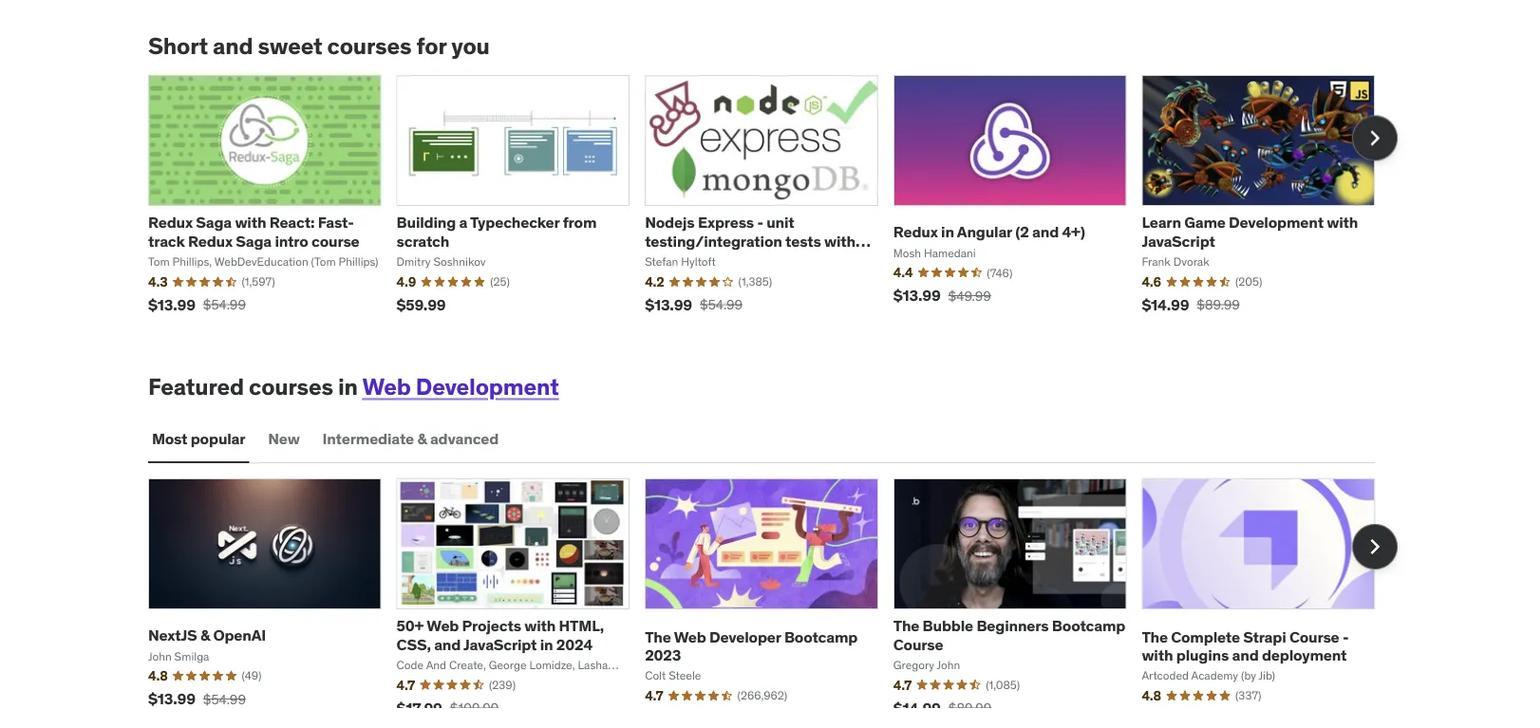 Task type: describe. For each thing, give the bounding box(es) containing it.
& for nextjs
[[200, 626, 210, 645]]

0 vertical spatial in
[[941, 222, 954, 242]]

the complete strapi course - with plugins and deployment
[[1142, 627, 1349, 665]]

0 horizontal spatial in
[[338, 372, 358, 401]]

bootcamp for the bubble beginners bootcamp course
[[1052, 616, 1126, 636]]

a
[[459, 213, 467, 232]]

the for the bubble beginners bootcamp course
[[893, 616, 920, 636]]

carousel element containing 50+ web projects with html, css, and javascript in 2024
[[148, 479, 1398, 709]]

with inside nodejs express - unit testing/integration tests with jest
[[824, 231, 856, 251]]

the complete strapi course - with plugins and deployment link
[[1142, 627, 1349, 665]]

redux in angular (2 and 4+) link
[[893, 222, 1085, 242]]

the bubble beginners bootcamp course
[[893, 616, 1126, 654]]

with inside learn game development with javascript
[[1327, 213, 1358, 232]]

for
[[416, 32, 446, 60]]

typechecker
[[470, 213, 560, 232]]

from
[[563, 213, 597, 232]]

featured courses in web development
[[148, 372, 559, 401]]

developer
[[709, 627, 781, 647]]

and right short at the top
[[213, 32, 253, 60]]

with inside "50+ web projects with html, css, and javascript in 2024"
[[524, 616, 556, 636]]

you
[[451, 32, 490, 60]]

2024
[[556, 635, 593, 654]]

1 vertical spatial courses
[[249, 372, 333, 401]]

redux for redux saga with react: fast- track redux saga intro course
[[148, 213, 193, 232]]

learn
[[1142, 213, 1181, 232]]

- inside nodejs express - unit testing/integration tests with jest
[[757, 213, 763, 232]]

50+ web projects with html, css, and javascript in 2024
[[397, 616, 604, 654]]

course inside the complete strapi course - with plugins and deployment
[[1290, 627, 1340, 647]]

most popular
[[152, 429, 245, 448]]

web for 50+
[[427, 616, 459, 636]]

bootcamp for the web developer bootcamp 2023
[[784, 627, 858, 647]]

learn game development with javascript link
[[1142, 213, 1358, 251]]

complete
[[1171, 627, 1240, 647]]

short and sweet courses for you
[[148, 32, 490, 60]]

redux in angular (2 and 4+)
[[893, 222, 1085, 242]]

with inside the complete strapi course - with plugins and deployment
[[1142, 645, 1173, 665]]

carousel element containing redux saga with react: fast- track redux saga intro course
[[148, 75, 1398, 328]]

testing/integration
[[645, 231, 782, 251]]

0 vertical spatial courses
[[327, 32, 412, 60]]

building a typechecker from scratch link
[[397, 213, 597, 251]]

jest
[[645, 249, 673, 269]]

redux saga with react: fast- track redux saga intro course link
[[148, 213, 359, 251]]

unit
[[767, 213, 794, 232]]

game
[[1184, 213, 1226, 232]]

express
[[698, 213, 754, 232]]

web for the
[[674, 627, 706, 647]]

sweet
[[258, 32, 322, 60]]

50+
[[397, 616, 424, 636]]

most popular button
[[148, 416, 249, 462]]

redux for redux in angular (2 and 4+)
[[893, 222, 938, 242]]

learn game development with javascript
[[1142, 213, 1358, 251]]

react:
[[269, 213, 315, 232]]

new button
[[264, 416, 304, 462]]

nextjs & openai
[[148, 626, 266, 645]]

short
[[148, 32, 208, 60]]

track
[[148, 231, 185, 251]]

0 horizontal spatial saga
[[196, 213, 232, 232]]

next image
[[1360, 532, 1390, 562]]

scratch
[[397, 231, 449, 251]]

the web developer bootcamp 2023
[[645, 627, 858, 665]]



Task type: vqa. For each thing, say whether or not it's contained in the screenshot.
Web to the right
yes



Task type: locate. For each thing, give the bounding box(es) containing it.
the web developer bootcamp 2023 link
[[645, 627, 858, 665]]

1 vertical spatial development
[[416, 372, 559, 401]]

angular
[[957, 222, 1012, 242]]

web inside the web developer bootcamp 2023
[[674, 627, 706, 647]]

and right (2
[[1032, 222, 1059, 242]]

0 vertical spatial development
[[1229, 213, 1324, 232]]

1 horizontal spatial in
[[540, 635, 553, 654]]

1 horizontal spatial javascript
[[1142, 231, 1215, 251]]

1 horizontal spatial saga
[[236, 231, 272, 251]]

html,
[[559, 616, 604, 636]]

tests
[[785, 231, 821, 251]]

0 horizontal spatial course
[[893, 635, 943, 654]]

0 horizontal spatial -
[[757, 213, 763, 232]]

1 horizontal spatial -
[[1343, 627, 1349, 647]]

0 horizontal spatial web
[[362, 372, 411, 401]]

development inside learn game development with javascript
[[1229, 213, 1324, 232]]

nextjs & openai link
[[148, 626, 266, 645]]

2 carousel element from the top
[[148, 479, 1398, 709]]

web up intermediate
[[362, 372, 411, 401]]

0 vertical spatial carousel element
[[148, 75, 1398, 328]]

redux saga with react: fast- track redux saga intro course
[[148, 213, 359, 251]]

1 vertical spatial in
[[338, 372, 358, 401]]

nextjs
[[148, 626, 197, 645]]

and right the css,
[[434, 635, 461, 654]]

1 horizontal spatial course
[[1290, 627, 1340, 647]]

and
[[213, 32, 253, 60], [1032, 222, 1059, 242], [434, 635, 461, 654], [1232, 645, 1259, 665]]

0 horizontal spatial the
[[645, 627, 671, 647]]

& right nextjs
[[200, 626, 210, 645]]

saga left intro
[[236, 231, 272, 251]]

1 horizontal spatial &
[[417, 429, 427, 448]]

saga right track
[[196, 213, 232, 232]]

nodejs
[[645, 213, 695, 232]]

the right html, in the bottom left of the page
[[645, 627, 671, 647]]

css,
[[397, 635, 431, 654]]

1 vertical spatial javascript
[[463, 635, 537, 654]]

the inside the complete strapi course - with plugins and deployment
[[1142, 627, 1168, 647]]

bubble
[[923, 616, 973, 636]]

plugins
[[1176, 645, 1229, 665]]

in inside "50+ web projects with html, css, and javascript in 2024"
[[540, 635, 553, 654]]

in
[[941, 222, 954, 242], [338, 372, 358, 401], [540, 635, 553, 654]]

0 horizontal spatial development
[[416, 372, 559, 401]]

web inside "50+ web projects with html, css, and javascript in 2024"
[[427, 616, 459, 636]]

(2
[[1015, 222, 1029, 242]]

nodejs express - unit testing/integration tests with jest link
[[645, 213, 871, 269]]

and inside the complete strapi course - with plugins and deployment
[[1232, 645, 1259, 665]]

web
[[362, 372, 411, 401], [427, 616, 459, 636], [674, 627, 706, 647]]

intermediate & advanced
[[323, 429, 499, 448]]

1 vertical spatial -
[[1343, 627, 1349, 647]]

-
[[757, 213, 763, 232], [1343, 627, 1349, 647]]

fast-
[[318, 213, 354, 232]]

javascript
[[1142, 231, 1215, 251], [463, 635, 537, 654]]

bootcamp right "beginners"
[[1052, 616, 1126, 636]]

courses left for
[[327, 32, 412, 60]]

the bubble beginners bootcamp course link
[[893, 616, 1126, 654]]

advanced
[[430, 429, 499, 448]]

building
[[397, 213, 456, 232]]

with inside redux saga with react: fast- track redux saga intro course
[[235, 213, 266, 232]]

the left the bubble at the right
[[893, 616, 920, 636]]

the
[[893, 616, 920, 636], [645, 627, 671, 647], [1142, 627, 1168, 647]]

2 vertical spatial in
[[540, 635, 553, 654]]

&
[[417, 429, 427, 448], [200, 626, 210, 645]]

the inside the bubble beginners bootcamp course
[[893, 616, 920, 636]]

0 vertical spatial -
[[757, 213, 763, 232]]

course inside the bubble beginners bootcamp course
[[893, 635, 943, 654]]

& inside carousel 'element'
[[200, 626, 210, 645]]

development
[[1229, 213, 1324, 232], [416, 372, 559, 401]]

course
[[1290, 627, 1340, 647], [893, 635, 943, 654]]

building a typechecker from scratch
[[397, 213, 597, 251]]

in left 2024
[[540, 635, 553, 654]]

beginners
[[977, 616, 1049, 636]]

popular
[[191, 429, 245, 448]]

0 horizontal spatial &
[[200, 626, 210, 645]]

1 horizontal spatial web
[[427, 616, 459, 636]]

bootcamp
[[1052, 616, 1126, 636], [784, 627, 858, 647]]

development right the game
[[1229, 213, 1324, 232]]

intermediate
[[323, 429, 414, 448]]

- inside the complete strapi course - with plugins and deployment
[[1343, 627, 1349, 647]]

projects
[[462, 616, 521, 636]]

1 vertical spatial &
[[200, 626, 210, 645]]

the for the complete strapi course - with plugins and deployment
[[1142, 627, 1168, 647]]

the left complete
[[1142, 627, 1168, 647]]

web right 50+
[[427, 616, 459, 636]]

javascript inside learn game development with javascript
[[1142, 231, 1215, 251]]

in up intermediate
[[338, 372, 358, 401]]

bootcamp right developer
[[784, 627, 858, 647]]

1 horizontal spatial bootcamp
[[1052, 616, 1126, 636]]

nodejs express - unit testing/integration tests with jest
[[645, 213, 856, 269]]

most
[[152, 429, 187, 448]]

and inside "50+ web projects with html, css, and javascript in 2024"
[[434, 635, 461, 654]]

& inside button
[[417, 429, 427, 448]]

next image
[[1360, 123, 1390, 153]]

courses
[[327, 32, 412, 60], [249, 372, 333, 401]]

the inside the web developer bootcamp 2023
[[645, 627, 671, 647]]

1 horizontal spatial the
[[893, 616, 920, 636]]

& left advanced
[[417, 429, 427, 448]]

openai
[[213, 626, 266, 645]]

1 horizontal spatial development
[[1229, 213, 1324, 232]]

deployment
[[1262, 645, 1347, 665]]

1 vertical spatial carousel element
[[148, 479, 1398, 709]]

development up advanced
[[416, 372, 559, 401]]

- left unit
[[757, 213, 763, 232]]

0 horizontal spatial bootcamp
[[784, 627, 858, 647]]

2 horizontal spatial in
[[941, 222, 954, 242]]

courses up the "new"
[[249, 372, 333, 401]]

and right plugins
[[1232, 645, 1259, 665]]

featured
[[148, 372, 244, 401]]

carousel element
[[148, 75, 1398, 328], [148, 479, 1398, 709]]

with
[[235, 213, 266, 232], [1327, 213, 1358, 232], [824, 231, 856, 251], [524, 616, 556, 636], [1142, 645, 1173, 665]]

0 vertical spatial javascript
[[1142, 231, 1215, 251]]

0 horizontal spatial javascript
[[463, 635, 537, 654]]

2023
[[645, 645, 681, 665]]

javascript inside "50+ web projects with html, css, and javascript in 2024"
[[463, 635, 537, 654]]

the for the web developer bootcamp 2023
[[645, 627, 671, 647]]

2 horizontal spatial web
[[674, 627, 706, 647]]

0 vertical spatial &
[[417, 429, 427, 448]]

saga
[[196, 213, 232, 232], [236, 231, 272, 251]]

bootcamp inside the bubble beginners bootcamp course
[[1052, 616, 1126, 636]]

strapi
[[1243, 627, 1286, 647]]

redux
[[148, 213, 193, 232], [893, 222, 938, 242], [188, 231, 233, 251]]

4+)
[[1062, 222, 1085, 242]]

web left developer
[[674, 627, 706, 647]]

course
[[312, 231, 359, 251]]

1 carousel element from the top
[[148, 75, 1398, 328]]

- right strapi at the right of page
[[1343, 627, 1349, 647]]

& for intermediate
[[417, 429, 427, 448]]

bootcamp inside the web developer bootcamp 2023
[[784, 627, 858, 647]]

new
[[268, 429, 300, 448]]

2 horizontal spatial the
[[1142, 627, 1168, 647]]

web development link
[[362, 372, 559, 401]]

50+ web projects with html, css, and javascript in 2024 link
[[397, 616, 604, 654]]

in left 'angular'
[[941, 222, 954, 242]]

intro
[[275, 231, 308, 251]]

intermediate & advanced button
[[319, 416, 503, 462]]



